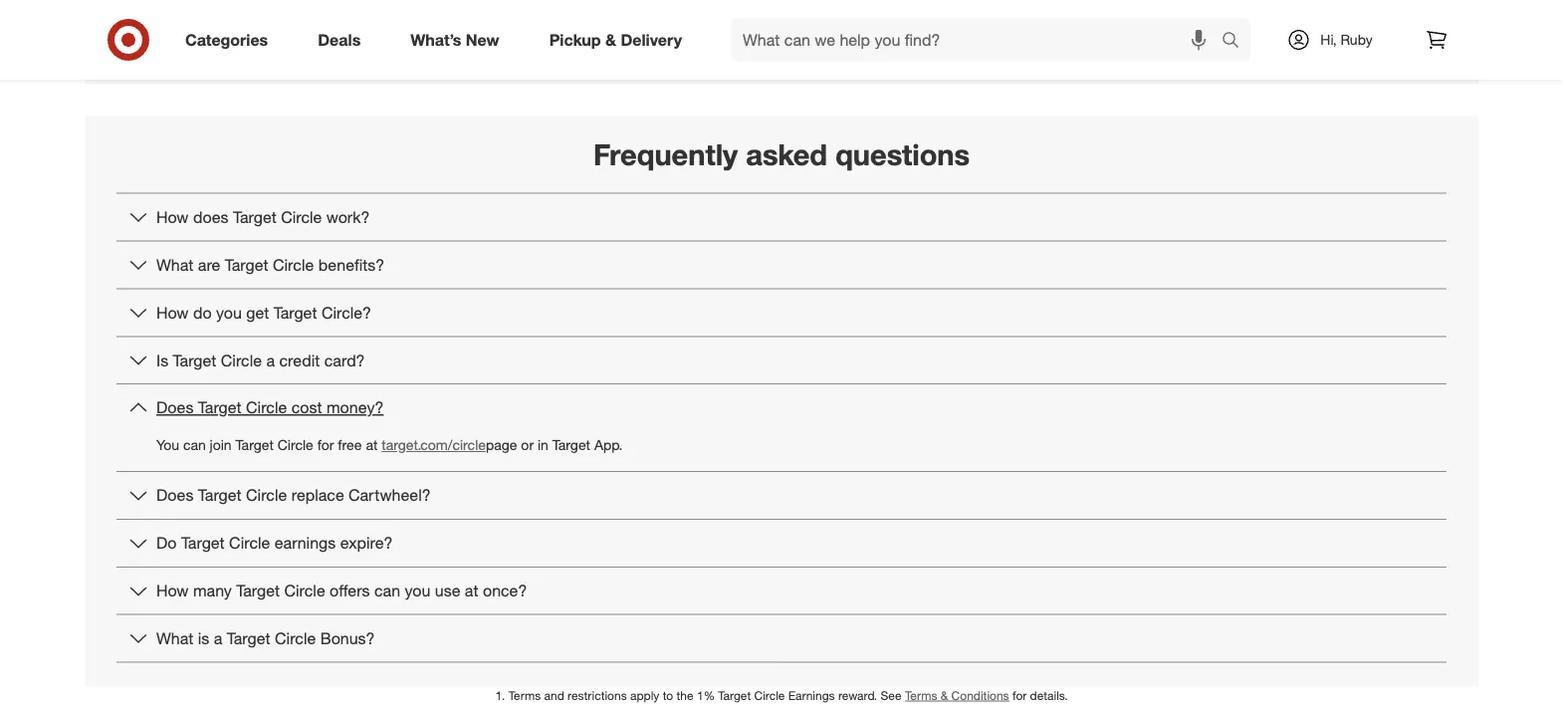 Task type: vqa. For each thing, say whether or not it's contained in the screenshot.
Hi,
yes



Task type: describe. For each thing, give the bounding box(es) containing it.
is
[[156, 350, 168, 370]]

card?
[[324, 350, 365, 370]]

a inside dropdown button
[[214, 629, 222, 648]]

page
[[486, 436, 517, 454]]

1 horizontal spatial earnings
[[602, 15, 663, 35]]

is target circle a credit card? button
[[117, 337, 1447, 384]]

offers
[[330, 581, 370, 600]]

restrictions
[[568, 688, 627, 703]]

circle up "many" at the left of the page
[[229, 533, 270, 553]]

how for how many target circle offers can you use at once?
[[156, 581, 189, 600]]

details.
[[1030, 688, 1068, 703]]

the
[[677, 688, 694, 703]]

hi, ruby
[[1321, 31, 1373, 48]]

conditions
[[952, 688, 1010, 703]]

what are target circle benefits?
[[156, 255, 385, 274]]

in
[[538, 436, 549, 454]]

can inside dropdown button
[[374, 581, 400, 600]]

you
[[156, 436, 179, 454]]

eligible
[[871, 15, 921, 35]]

replace
[[292, 486, 344, 505]]

you can join target circle for free at target.com/circle page or in target app.
[[156, 436, 623, 454]]

circle?
[[322, 303, 371, 322]]

get
[[246, 303, 269, 322]]

frequently
[[594, 137, 738, 172]]

pickup
[[549, 30, 601, 49]]

circle left work?
[[281, 207, 322, 227]]

what are target circle benefits? button
[[117, 242, 1447, 288]]

does target circle replace cartwheel?
[[156, 486, 431, 505]]

target.com/circle
[[382, 436, 486, 454]]

app.
[[594, 436, 623, 454]]

1 vertical spatial you
[[405, 581, 431, 600]]

how does target circle work? button
[[117, 194, 1447, 241]]

after
[[778, 15, 811, 35]]

what's new link
[[394, 18, 525, 62]]

target.com/circle link
[[382, 436, 486, 454]]

free
[[338, 436, 362, 454]]

do
[[193, 303, 212, 322]]

frequently asked questions
[[594, 137, 970, 172]]

apply
[[630, 688, 660, 703]]

how many target circle offers can you use at once? button
[[117, 568, 1447, 614]]

does target circle replace cartwheel? button
[[117, 472, 1447, 519]]

new
[[466, 30, 500, 49]]

deals
[[318, 30, 361, 49]]

terms & conditions link
[[905, 688, 1010, 703]]

circle up do target circle earnings expire?
[[246, 486, 287, 505]]

search
[[1213, 32, 1261, 51]]

at inside dropdown button
[[465, 581, 479, 600]]

0 horizontal spatial &
[[606, 30, 616, 49]]

do target circle earnings expire?
[[156, 533, 393, 553]]

0 vertical spatial you
[[216, 303, 242, 322]]

deals link
[[301, 18, 386, 62]]

what for what are target circle benefits?
[[156, 255, 194, 274]]

how for how do you get target circle?
[[156, 303, 189, 322]]

questions
[[836, 137, 970, 172]]

circle left offers
[[284, 581, 325, 600]]

earnings
[[789, 688, 835, 703]]

categories
[[185, 30, 268, 49]]

reward.
[[839, 688, 878, 703]]

1%
[[697, 688, 715, 703]]

and for earnings
[[667, 15, 694, 35]]

circle down the cost at the bottom left of the page
[[278, 436, 314, 454]]

What can we help you find? suggestions appear below search field
[[731, 18, 1227, 62]]

does
[[193, 207, 229, 227]]

benefits?
[[318, 255, 385, 274]]

how do you get target circle?
[[156, 303, 371, 322]]

1 horizontal spatial for
[[1013, 688, 1027, 703]]

pickup & delivery link
[[532, 18, 707, 62]]



Task type: locate. For each thing, give the bounding box(es) containing it.
2 what from the top
[[156, 629, 194, 648]]

here
[[742, 15, 773, 35]]

does
[[156, 398, 194, 417], [156, 486, 194, 505]]

1 how from the top
[[156, 207, 189, 227]]

0 vertical spatial can
[[183, 436, 206, 454]]

terms
[[509, 688, 541, 703], [905, 688, 938, 703]]

1. terms and restrictions apply to the 1% target circle earnings reward. see terms & conditions for details.
[[495, 688, 1068, 703]]

1 vertical spatial and
[[544, 688, 564, 703]]

0 vertical spatial &
[[606, 30, 616, 49]]

1 vertical spatial for
[[1013, 688, 1027, 703]]

and left restrictions on the left bottom of page
[[544, 688, 564, 703]]

does up the do
[[156, 486, 194, 505]]

what is a target circle bonus?
[[156, 629, 375, 648]]

and left votes
[[667, 15, 694, 35]]

or
[[521, 436, 534, 454]]

2 terms from the left
[[905, 688, 938, 703]]

you left use
[[405, 581, 431, 600]]

hi,
[[1321, 31, 1337, 48]]

cost
[[292, 398, 322, 417]]

a inside dropdown button
[[266, 350, 275, 370]]

votes
[[699, 15, 737, 35]]

does target circle cost money? button
[[117, 385, 1447, 431]]

use
[[435, 581, 461, 600]]

for left "details."
[[1013, 688, 1027, 703]]

and
[[667, 15, 694, 35], [544, 688, 564, 703]]

how left do
[[156, 303, 189, 322]]

0 horizontal spatial can
[[183, 436, 206, 454]]

can
[[183, 436, 206, 454], [374, 581, 400, 600]]

what left is
[[156, 629, 194, 648]]

how many target circle offers can you use at once?
[[156, 581, 527, 600]]

delivery
[[621, 30, 682, 49]]

1 horizontal spatial a
[[266, 350, 275, 370]]

0 horizontal spatial a
[[214, 629, 222, 648]]

0 vertical spatial and
[[667, 15, 694, 35]]

0 horizontal spatial you
[[216, 303, 242, 322]]

2 does from the top
[[156, 486, 194, 505]]

earnings right track
[[602, 15, 663, 35]]

1.
[[495, 688, 505, 703]]

track earnings and votes here after making eligible purchases.
[[560, 15, 1004, 35]]

0 vertical spatial earnings
[[602, 15, 663, 35]]

what is a target circle bonus? button
[[117, 615, 1447, 662]]

expire?
[[340, 533, 393, 553]]

to
[[663, 688, 674, 703]]

what
[[156, 255, 194, 274], [156, 629, 194, 648]]

0 vertical spatial for
[[317, 436, 334, 454]]

does up you at the left bottom of the page
[[156, 398, 194, 417]]

is
[[198, 629, 210, 648]]

a left the 'credit'
[[266, 350, 275, 370]]

what for what is a target circle bonus?
[[156, 629, 194, 648]]

how do you get target circle? button
[[117, 289, 1447, 336]]

0 vertical spatial a
[[266, 350, 275, 370]]

making
[[815, 15, 867, 35]]

1 vertical spatial earnings
[[275, 533, 336, 553]]

target
[[233, 207, 277, 227], [225, 255, 268, 274], [274, 303, 317, 322], [173, 350, 216, 370], [198, 398, 242, 417], [236, 436, 274, 454], [552, 436, 591, 454], [198, 486, 242, 505], [181, 533, 225, 553], [236, 581, 280, 600], [227, 629, 270, 648], [718, 688, 751, 703]]

ruby
[[1341, 31, 1373, 48]]

0 horizontal spatial terms
[[509, 688, 541, 703]]

many
[[193, 581, 232, 600]]

0 horizontal spatial and
[[544, 688, 564, 703]]

can right offers
[[374, 581, 400, 600]]

and for terms
[[544, 688, 564, 703]]

circle down get
[[221, 350, 262, 370]]

money?
[[327, 398, 384, 417]]

terms right 1.
[[509, 688, 541, 703]]

2 vertical spatial how
[[156, 581, 189, 600]]

0 horizontal spatial earnings
[[275, 533, 336, 553]]

1 vertical spatial &
[[941, 688, 948, 703]]

categories link
[[168, 18, 293, 62]]

is target circle a credit card?
[[156, 350, 365, 370]]

& left conditions on the right
[[941, 688, 948, 703]]

& right track
[[606, 30, 616, 49]]

1 horizontal spatial terms
[[905, 688, 938, 703]]

how does target circle work?
[[156, 207, 370, 227]]

1 horizontal spatial &
[[941, 688, 948, 703]]

0 horizontal spatial at
[[366, 436, 378, 454]]

&
[[606, 30, 616, 49], [941, 688, 948, 703]]

pickup & delivery
[[549, 30, 682, 49]]

1 vertical spatial at
[[465, 581, 479, 600]]

1 vertical spatial a
[[214, 629, 222, 648]]

how
[[156, 207, 189, 227], [156, 303, 189, 322], [156, 581, 189, 600]]

0 vertical spatial what
[[156, 255, 194, 274]]

work?
[[327, 207, 370, 227]]

1 vertical spatial what
[[156, 629, 194, 648]]

0 vertical spatial at
[[366, 436, 378, 454]]

see
[[881, 688, 902, 703]]

earnings
[[602, 15, 663, 35], [275, 533, 336, 553]]

1 horizontal spatial and
[[667, 15, 694, 35]]

0 horizontal spatial for
[[317, 436, 334, 454]]

you right do
[[216, 303, 242, 322]]

1 terms from the left
[[509, 688, 541, 703]]

how left "many" at the left of the page
[[156, 581, 189, 600]]

for
[[317, 436, 334, 454], [1013, 688, 1027, 703]]

what left are at top
[[156, 255, 194, 274]]

0 vertical spatial how
[[156, 207, 189, 227]]

what's new
[[411, 30, 500, 49]]

do
[[156, 533, 177, 553]]

1 vertical spatial how
[[156, 303, 189, 322]]

purchases.
[[926, 15, 1004, 35]]

terms right see
[[905, 688, 938, 703]]

can left join
[[183, 436, 206, 454]]

a
[[266, 350, 275, 370], [214, 629, 222, 648]]

1 horizontal spatial at
[[465, 581, 479, 600]]

how left does
[[156, 207, 189, 227]]

a right is
[[214, 629, 222, 648]]

0 vertical spatial does
[[156, 398, 194, 417]]

circle
[[281, 207, 322, 227], [273, 255, 314, 274], [221, 350, 262, 370], [246, 398, 287, 417], [278, 436, 314, 454], [246, 486, 287, 505], [229, 533, 270, 553], [284, 581, 325, 600], [275, 629, 316, 648], [754, 688, 785, 703]]

3 how from the top
[[156, 581, 189, 600]]

you
[[216, 303, 242, 322], [405, 581, 431, 600]]

what's
[[411, 30, 462, 49]]

circle up how do you get target circle?
[[273, 255, 314, 274]]

how for how does target circle work?
[[156, 207, 189, 227]]

at
[[366, 436, 378, 454], [465, 581, 479, 600]]

1 horizontal spatial can
[[374, 581, 400, 600]]

circle left bonus?
[[275, 629, 316, 648]]

earnings inside dropdown button
[[275, 533, 336, 553]]

1 does from the top
[[156, 398, 194, 417]]

does target circle cost money?
[[156, 398, 384, 417]]

cartwheel?
[[349, 486, 431, 505]]

circle left the cost at the bottom left of the page
[[246, 398, 287, 417]]

1 vertical spatial can
[[374, 581, 400, 600]]

join
[[210, 436, 232, 454]]

at right use
[[465, 581, 479, 600]]

earnings down does target circle replace cartwheel?
[[275, 533, 336, 553]]

track
[[560, 15, 597, 35]]

does for does target circle cost money?
[[156, 398, 194, 417]]

circle left earnings
[[754, 688, 785, 703]]

asked
[[746, 137, 828, 172]]

1 vertical spatial does
[[156, 486, 194, 505]]

does for does target circle replace cartwheel?
[[156, 486, 194, 505]]

are
[[198, 255, 220, 274]]

1 horizontal spatial you
[[405, 581, 431, 600]]

at right free in the bottom left of the page
[[366, 436, 378, 454]]

1 what from the top
[[156, 255, 194, 274]]

how inside dropdown button
[[156, 207, 189, 227]]

search button
[[1213, 18, 1261, 66]]

for left free in the bottom left of the page
[[317, 436, 334, 454]]

do target circle earnings expire? button
[[117, 520, 1447, 567]]

bonus?
[[320, 629, 375, 648]]

credit
[[279, 350, 320, 370]]

2 how from the top
[[156, 303, 189, 322]]

once?
[[483, 581, 527, 600]]



